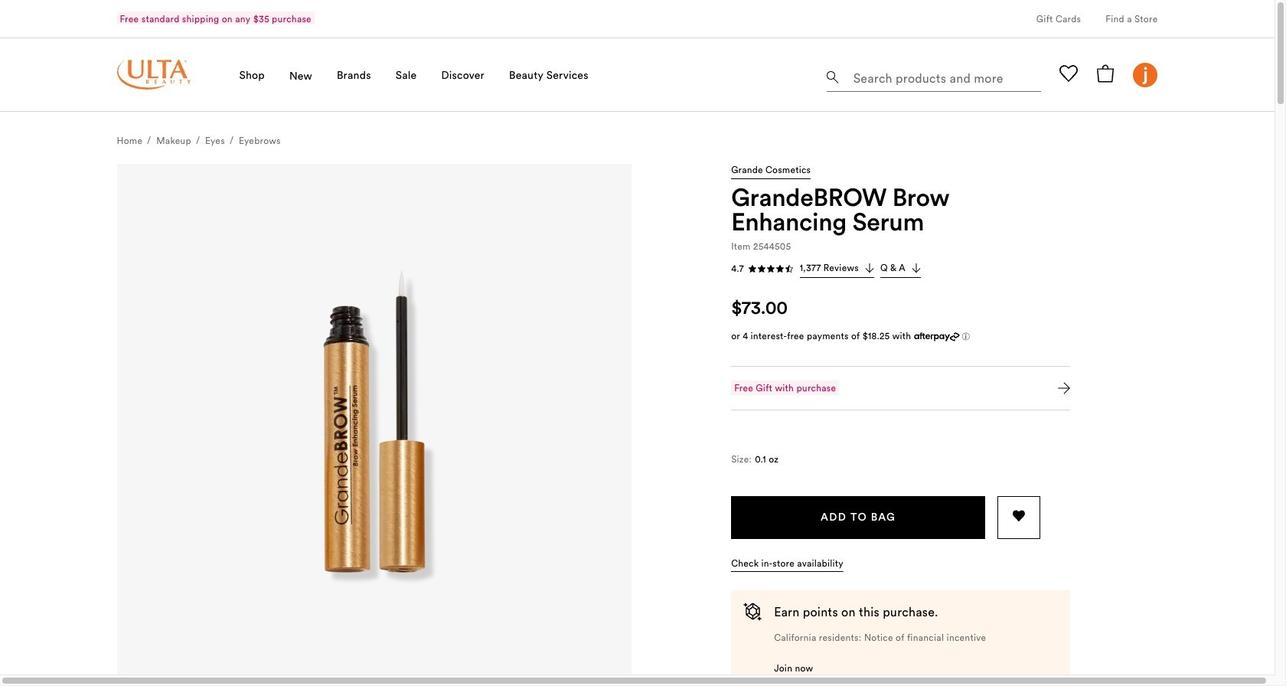 Task type: vqa. For each thing, say whether or not it's contained in the screenshot.
first the withIcon from the left
no



Task type: locate. For each thing, give the bounding box(es) containing it.
None search field
[[827, 58, 1042, 95]]

starfilled image
[[766, 264, 776, 273], [776, 264, 785, 273]]

1 horizontal spatial withiconright image
[[912, 264, 921, 273]]

starhalf image
[[785, 264, 794, 273]]

starfilled image
[[748, 264, 757, 273], [757, 264, 766, 273]]

Search products and more search field
[[852, 61, 1037, 88]]

1 starfilled image from the left
[[766, 264, 776, 273]]

favorites icon image
[[1060, 64, 1079, 83]]

2 starfilled image from the left
[[757, 264, 766, 273]]

withiconright image
[[865, 264, 875, 273], [912, 264, 921, 273], [1058, 382, 1071, 394]]

0 items in bag image
[[1097, 64, 1115, 83]]

2 starfilled image from the left
[[776, 264, 785, 273]]



Task type: describe. For each thing, give the bounding box(es) containing it.
0 horizontal spatial withiconright image
[[865, 264, 875, 273]]

2 horizontal spatial withiconright image
[[1058, 382, 1071, 394]]

1 starfilled image from the left
[[748, 264, 757, 273]]

grande cosmetics grandebrow brow enhancing serum #1 image
[[117, 164, 631, 679]]



